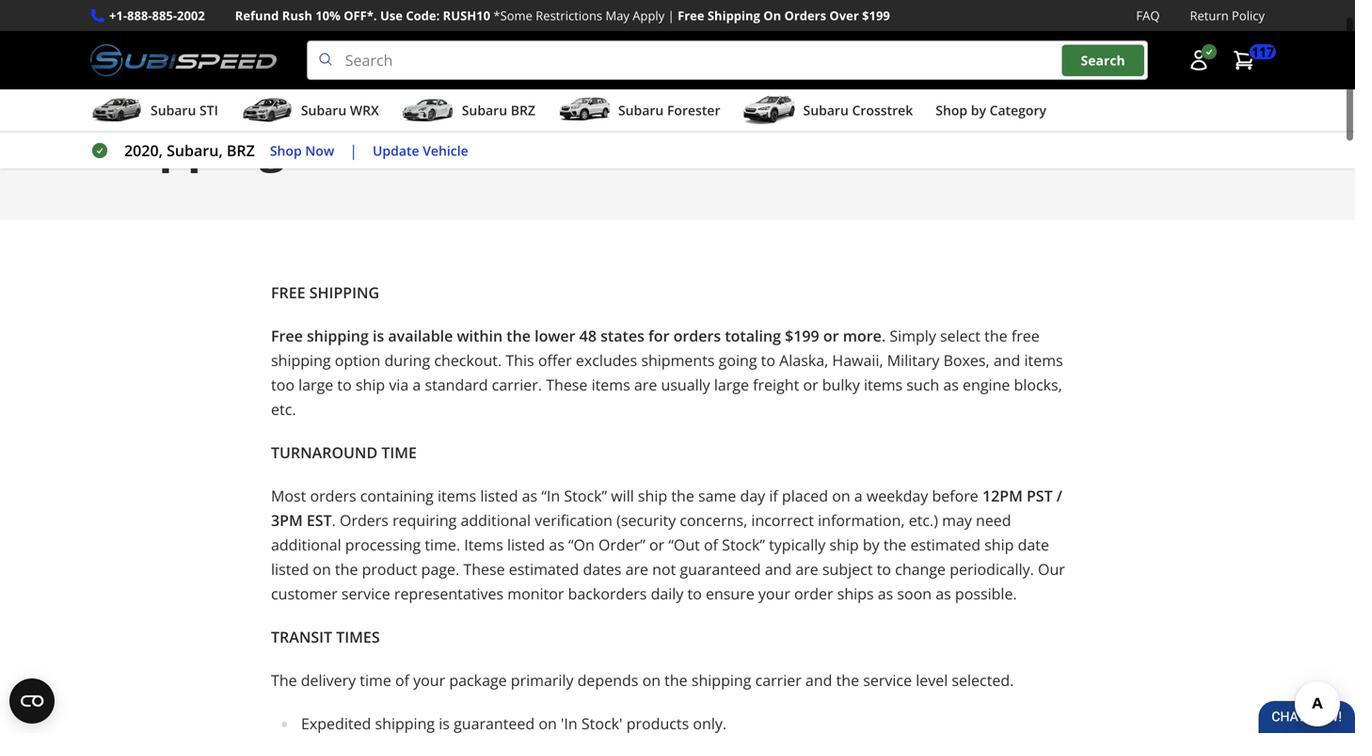 Task type: vqa. For each thing, say whether or not it's contained in the screenshot.
the Gloss inside 21 in stock wgcrq38dgx rays gram lights 57cr gloss black 17x9 +38 5x100 (single wheel) - 2013-2023 subaru brz / scion fr-s / toyota gr86 / 2014-2018 subaru forester
no



Task type: describe. For each thing, give the bounding box(es) containing it.
turnaround
[[271, 443, 378, 463]]

primarily
[[511, 670, 574, 691]]

2 vertical spatial on
[[643, 670, 661, 691]]

most orders containing items listed as "in stock" will ship the same day if placed on a weekday before
[[271, 486, 983, 506]]

are inside simply select the free shipping option during checkout. this offer excludes shipments going to alaska, hawaii, military boxes, and items too large to ship via a standard carrier. these items are usually large freight or bulky items such as engine blocks, etc.
[[634, 375, 657, 395]]

turnaround time
[[271, 443, 417, 463]]

shop for shop now
[[270, 141, 302, 159]]

soon
[[898, 584, 932, 604]]

to up freight
[[761, 350, 776, 371]]

1 vertical spatial listed
[[507, 535, 545, 555]]

faq
[[1137, 7, 1160, 24]]

free
[[271, 283, 306, 303]]

1 vertical spatial your
[[413, 670, 445, 691]]

need
[[976, 510, 1012, 531]]

date
[[1018, 535, 1050, 555]]

2 vertical spatial listed
[[271, 559, 309, 580]]

weekday
[[867, 486, 929, 506]]

option
[[335, 350, 381, 371]]

on inside . orders requiring additional verification (security concerns, incorrect information, etc.) may need additional processing time. items listed as "on order" or "out of stock" typically ship by the estimated ship date listed on the product page. these estimated dates are not guaranteed and are subject to change periodically. our customer service representatives monitor backorders daily to ensure your order ships as soon as possible.
[[313, 559, 331, 580]]

stock" inside . orders requiring additional verification (security concerns, incorrect information, etc.) may need additional processing time. items listed as "on order" or "out of stock" typically ship by the estimated ship date listed on the product page. these estimated dates are not guaranteed and are subject to change periodically. our customer service representatives monitor backorders daily to ensure your order ships as soon as possible.
[[722, 535, 765, 555]]

now
[[305, 141, 334, 159]]

(security
[[617, 510, 676, 531]]

package
[[449, 670, 507, 691]]

crosstrek
[[852, 101, 913, 119]]

0 horizontal spatial free
[[271, 326, 303, 346]]

shop by category button
[[936, 93, 1047, 131]]

blocks,
[[1014, 375, 1063, 395]]

the inside simply select the free shipping option during checkout. this offer excludes shipments going to alaska, hawaii, military boxes, and items too large to ship via a standard carrier. these items are usually large freight or bulky items such as engine blocks, etc.
[[985, 326, 1008, 346]]

0 vertical spatial on
[[832, 486, 851, 506]]

shop by category
[[936, 101, 1047, 119]]

2002
[[177, 7, 205, 24]]

subject
[[823, 559, 873, 580]]

shipping
[[309, 283, 380, 303]]

to down 'option'
[[337, 375, 352, 395]]

888-
[[127, 7, 152, 24]]

rush
[[282, 7, 312, 24]]

vehicle
[[423, 141, 469, 159]]

via
[[389, 375, 409, 395]]

or inside simply select the free shipping option during checkout. this offer excludes shipments going to alaska, hawaii, military boxes, and items too large to ship via a standard carrier. these items are usually large freight or bulky items such as engine blocks, etc.
[[803, 375, 819, 395]]

boxes,
[[944, 350, 990, 371]]

117
[[1252, 43, 1275, 61]]

are left not
[[626, 559, 649, 580]]

as right soon
[[936, 584, 952, 604]]

"out
[[669, 535, 700, 555]]

depends
[[578, 670, 639, 691]]

the right depends in the left of the page
[[665, 670, 688, 691]]

this
[[506, 350, 534, 371]]

1 horizontal spatial additional
[[461, 510, 531, 531]]

carrier.
[[492, 375, 542, 395]]

/
[[1057, 486, 1063, 506]]

2 vertical spatial shipping
[[692, 670, 752, 691]]

brz inside dropdown button
[[511, 101, 536, 119]]

simply select the free shipping option during checkout. this offer excludes shipments going to alaska, hawaii, military boxes, and items too large to ship via a standard carrier. these items are usually large freight or bulky items such as engine blocks, etc.
[[271, 326, 1063, 420]]

totaling
[[725, 326, 781, 346]]

before
[[932, 486, 979, 506]]

going
[[719, 350, 757, 371]]

subaru crosstrek
[[804, 101, 913, 119]]

such
[[907, 375, 940, 395]]

subaru sti button
[[90, 93, 218, 131]]

delivery
[[301, 670, 356, 691]]

1 horizontal spatial a
[[855, 486, 863, 506]]

freight
[[753, 375, 800, 395]]

48
[[580, 326, 597, 346]]

of inside . orders requiring additional verification (security concerns, incorrect information, etc.) may need additional processing time. items listed as "on order" or "out of stock" typically ship by the estimated ship date listed on the product page. these estimated dates are not guaranteed and are subject to change periodically. our customer service representatives monitor backorders daily to ensure your order ships as soon as possible.
[[704, 535, 718, 555]]

representatives
[[394, 584, 504, 604]]

category
[[990, 101, 1047, 119]]

0 vertical spatial listed
[[480, 486, 518, 506]]

or inside . orders requiring additional verification (security concerns, incorrect information, etc.) may need additional processing time. items listed as "on order" or "out of stock" typically ship by the estimated ship date listed on the product page. these estimated dates are not guaranteed and are subject to change periodically. our customer service representatives monitor backorders daily to ensure your order ships as soon as possible.
[[650, 535, 665, 555]]

monitor
[[508, 584, 564, 604]]

2020, subaru, brz
[[124, 140, 255, 161]]

apply
[[633, 7, 665, 24]]

may
[[942, 510, 972, 531]]

return policy link
[[1190, 6, 1265, 26]]

1 vertical spatial $199
[[785, 326, 820, 346]]

typically
[[769, 535, 826, 555]]

by inside dropdown button
[[971, 101, 987, 119]]

update
[[373, 141, 419, 159]]

guaranteed
[[680, 559, 761, 580]]

bulky
[[823, 375, 860, 395]]

to right daily
[[688, 584, 702, 604]]

0 vertical spatial |
[[668, 7, 675, 24]]

a subaru crosstrek thumbnail image image
[[743, 96, 796, 124]]

items down hawaii, on the right of the page
[[864, 375, 903, 395]]

most
[[271, 486, 306, 506]]

subaru wrx button
[[241, 93, 379, 131]]

order"
[[599, 535, 646, 555]]

not
[[653, 559, 676, 580]]

code:
[[406, 7, 440, 24]]

shop for shop by category
[[936, 101, 968, 119]]

items up the requiring
[[438, 486, 477, 506]]

service inside . orders requiring additional verification (security concerns, incorrect information, etc.) may need additional processing time. items listed as "on order" or "out of stock" typically ship by the estimated ship date listed on the product page. these estimated dates are not guaranteed and are subject to change periodically. our customer service representatives monitor backorders daily to ensure your order ships as soon as possible.
[[342, 584, 390, 604]]

lower
[[535, 326, 576, 346]]

as left "in on the left bottom
[[522, 486, 538, 506]]

may
[[606, 7, 630, 24]]

0 horizontal spatial of
[[395, 670, 410, 691]]

items up blocks,
[[1025, 350, 1063, 371]]

12pm
[[983, 486, 1023, 506]]

are up order
[[796, 559, 819, 580]]

the left product
[[335, 559, 358, 580]]

2 large from the left
[[714, 375, 749, 395]]

shipping inside simply select the free shipping option during checkout. this offer excludes shipments going to alaska, hawaii, military boxes, and items too large to ship via a standard carrier. these items are usually large freight or bulky items such as engine blocks, etc.
[[271, 350, 331, 371]]

carrier
[[756, 670, 802, 691]]

subaru brz button
[[402, 93, 536, 131]]

containing
[[360, 486, 434, 506]]

subaru for subaru crosstrek
[[804, 101, 849, 119]]

items
[[464, 535, 503, 555]]

excludes
[[576, 350, 637, 371]]

refund rush 10% off*. use code: rush10 *some restrictions may apply | free shipping on orders over $199
[[235, 7, 890, 24]]

incorrect
[[752, 510, 814, 531]]

3pm
[[271, 510, 303, 531]]

verification
[[535, 510, 613, 531]]

ensure
[[706, 584, 755, 604]]

to right subject on the right of the page
[[877, 559, 892, 580]]

update vehicle button
[[373, 140, 469, 161]]

subaru crosstrek button
[[743, 93, 913, 131]]

a inside simply select the free shipping option during checkout. this offer excludes shipments going to alaska, hawaii, military boxes, and items too large to ship via a standard carrier. these items are usually large freight or bulky items such as engine blocks, etc.
[[413, 375, 421, 395]]

est
[[307, 510, 332, 531]]

12pm pst / 3pm est
[[271, 486, 1063, 531]]

search button
[[1062, 45, 1145, 76]]

free shipping is available within the lower 48 states for orders totaling $199 or more.
[[271, 326, 886, 346]]



Task type: locate. For each thing, give the bounding box(es) containing it.
listed up customer
[[271, 559, 309, 580]]

subaru for subaru forester
[[618, 101, 664, 119]]

ship
[[356, 375, 385, 395], [638, 486, 668, 506], [830, 535, 859, 555], [985, 535, 1014, 555]]

shop now link
[[270, 140, 334, 161]]

our
[[1038, 559, 1065, 580]]

search
[[1081, 51, 1126, 69]]

$199 up alaska,
[[785, 326, 820, 346]]

0 horizontal spatial service
[[342, 584, 390, 604]]

as right such
[[944, 375, 959, 395]]

1 vertical spatial brz
[[227, 140, 255, 161]]

1 vertical spatial by
[[863, 535, 880, 555]]

"in
[[542, 486, 560, 506]]

as inside simply select the free shipping option during checkout. this offer excludes shipments going to alaska, hawaii, military boxes, and items too large to ship via a standard carrier. these items are usually large freight or bulky items such as engine blocks, etc.
[[944, 375, 959, 395]]

these inside . orders requiring additional verification (security concerns, incorrect information, etc.) may need additional processing time. items listed as "on order" or "out of stock" typically ship by the estimated ship date listed on the product page. these estimated dates are not guaranteed and are subject to change periodically. our customer service representatives monitor backorders daily to ensure your order ships as soon as possible.
[[464, 559, 505, 580]]

1 horizontal spatial these
[[546, 375, 588, 395]]

your left package
[[413, 670, 445, 691]]

| right apply
[[668, 7, 675, 24]]

additional down est
[[271, 535, 341, 555]]

ship down need
[[985, 535, 1014, 555]]

1 vertical spatial free
[[271, 326, 303, 346]]

time
[[382, 443, 417, 463]]

of down "concerns,"
[[704, 535, 718, 555]]

offer
[[538, 350, 572, 371]]

free
[[678, 7, 705, 24], [271, 326, 303, 346]]

*some
[[494, 7, 533, 24]]

processing
[[345, 535, 421, 555]]

2 horizontal spatial on
[[832, 486, 851, 506]]

estimated down may on the bottom
[[911, 535, 981, 555]]

+1-888-885-2002 link
[[109, 6, 205, 26]]

$199 right over
[[862, 7, 890, 24]]

order
[[795, 584, 834, 604]]

by down information,
[[863, 535, 880, 555]]

on up information,
[[832, 486, 851, 506]]

additional up items
[[461, 510, 531, 531]]

1 vertical spatial estimated
[[509, 559, 579, 580]]

0 horizontal spatial brz
[[227, 140, 255, 161]]

2020,
[[124, 140, 163, 161]]

stock" up the guaranteed
[[722, 535, 765, 555]]

ship down 'option'
[[356, 375, 385, 395]]

and down free
[[994, 350, 1021, 371]]

885-
[[152, 7, 177, 24]]

checkout.
[[434, 350, 502, 371]]

alaska,
[[780, 350, 829, 371]]

shop inside dropdown button
[[936, 101, 968, 119]]

0 vertical spatial free
[[678, 7, 705, 24]]

1 horizontal spatial $199
[[862, 7, 890, 24]]

1 vertical spatial |
[[349, 140, 358, 161]]

return
[[1190, 7, 1229, 24]]

1 horizontal spatial shipping
[[708, 7, 761, 24]]

time.
[[425, 535, 460, 555]]

service
[[342, 584, 390, 604], [863, 670, 912, 691]]

select
[[940, 326, 981, 346]]

by left 'category'
[[971, 101, 987, 119]]

will
[[611, 486, 634, 506]]

the left 'same'
[[672, 486, 695, 506]]

1 vertical spatial on
[[313, 559, 331, 580]]

0 horizontal spatial $199
[[785, 326, 820, 346]]

the left free
[[985, 326, 1008, 346]]

1 horizontal spatial by
[[971, 101, 987, 119]]

subaru up vehicle
[[462, 101, 508, 119]]

listed right items
[[507, 535, 545, 555]]

0 vertical spatial orders
[[785, 7, 827, 24]]

1 large from the left
[[299, 375, 333, 395]]

0 vertical spatial these
[[546, 375, 588, 395]]

off*.
[[344, 7, 377, 24]]

2 vertical spatial or
[[650, 535, 665, 555]]

1 vertical spatial stock"
[[722, 535, 765, 555]]

0 horizontal spatial additional
[[271, 535, 341, 555]]

0 horizontal spatial orders
[[340, 510, 389, 531]]

service down product
[[342, 584, 390, 604]]

2 horizontal spatial or
[[824, 326, 839, 346]]

|
[[668, 7, 675, 24], [349, 140, 358, 161]]

brz left a subaru forester thumbnail image
[[511, 101, 536, 119]]

shipping left carrier
[[692, 670, 752, 691]]

transit
[[271, 627, 332, 647]]

orders right on
[[785, 7, 827, 24]]

subaru left the forester
[[618, 101, 664, 119]]

backorders
[[568, 584, 647, 604]]

0 horizontal spatial these
[[464, 559, 505, 580]]

0 horizontal spatial by
[[863, 535, 880, 555]]

on
[[764, 7, 782, 24]]

0 horizontal spatial shipping
[[90, 114, 285, 176]]

1 vertical spatial orders
[[310, 486, 356, 506]]

pst
[[1027, 486, 1053, 506]]

and right carrier
[[806, 670, 833, 691]]

ship up (security
[[638, 486, 668, 506]]

day
[[740, 486, 766, 506]]

a right via
[[413, 375, 421, 395]]

large right too
[[299, 375, 333, 395]]

page.
[[421, 559, 460, 580]]

and inside simply select the free shipping option during checkout. this offer excludes shipments going to alaska, hawaii, military boxes, and items too large to ship via a standard carrier. these items are usually large freight or bulky items such as engine blocks, etc.
[[994, 350, 1021, 371]]

1 vertical spatial these
[[464, 559, 505, 580]]

free down free
[[271, 326, 303, 346]]

subispeed logo image
[[90, 41, 277, 80]]

ship up subject on the right of the page
[[830, 535, 859, 555]]

1 vertical spatial of
[[395, 670, 410, 691]]

the up change
[[884, 535, 907, 555]]

by inside . orders requiring additional verification (security concerns, incorrect information, etc.) may need additional processing time. items listed as "on order" or "out of stock" typically ship by the estimated ship date listed on the product page. these estimated dates are not guaranteed and are subject to change periodically. our customer service representatives monitor backorders daily to ensure your order ships as soon as possible.
[[863, 535, 880, 555]]

1 vertical spatial shipping
[[271, 350, 331, 371]]

your inside . orders requiring additional verification (security concerns, incorrect information, etc.) may need additional processing time. items listed as "on order" or "out of stock" typically ship by the estimated ship date listed on the product page. these estimated dates are not guaranteed and are subject to change periodically. our customer service representatives monitor backorders daily to ensure your order ships as soon as possible.
[[759, 584, 791, 604]]

0 vertical spatial shipping
[[708, 7, 761, 24]]

1 horizontal spatial shop
[[936, 101, 968, 119]]

.
[[332, 510, 336, 531]]

0 horizontal spatial large
[[299, 375, 333, 395]]

or up not
[[650, 535, 665, 555]]

0 horizontal spatial a
[[413, 375, 421, 395]]

these down items
[[464, 559, 505, 580]]

and down typically
[[765, 559, 792, 580]]

shop left 'category'
[[936, 101, 968, 119]]

0 vertical spatial by
[[971, 101, 987, 119]]

usually
[[661, 375, 710, 395]]

for
[[649, 326, 670, 346]]

0 vertical spatial or
[[824, 326, 839, 346]]

0 vertical spatial orders
[[674, 326, 721, 346]]

stock"
[[564, 486, 607, 506], [722, 535, 765, 555]]

these down offer
[[546, 375, 588, 395]]

or left more.
[[824, 326, 839, 346]]

2 subaru from the left
[[301, 101, 347, 119]]

0 horizontal spatial and
[[765, 559, 792, 580]]

requiring
[[393, 510, 457, 531]]

1 horizontal spatial brz
[[511, 101, 536, 119]]

1 horizontal spatial on
[[643, 670, 661, 691]]

| right now
[[349, 140, 358, 161]]

subaru for subaru sti
[[151, 101, 196, 119]]

0 vertical spatial and
[[994, 350, 1021, 371]]

level
[[916, 670, 948, 691]]

shop left now
[[270, 141, 302, 159]]

periodically.
[[950, 559, 1034, 580]]

etc.)
[[909, 510, 939, 531]]

shipping up 'option'
[[307, 326, 369, 346]]

simply
[[890, 326, 937, 346]]

military
[[888, 350, 940, 371]]

change
[[895, 559, 946, 580]]

0 vertical spatial shipping
[[307, 326, 369, 346]]

button image
[[1188, 49, 1211, 72]]

listed up items
[[480, 486, 518, 506]]

1 vertical spatial shop
[[270, 141, 302, 159]]

estimated up monitor
[[509, 559, 579, 580]]

0 vertical spatial estimated
[[911, 535, 981, 555]]

as
[[944, 375, 959, 395], [522, 486, 538, 506], [549, 535, 565, 555], [878, 584, 894, 604], [936, 584, 952, 604]]

these inside simply select the free shipping option during checkout. this offer excludes shipments going to alaska, hawaii, military boxes, and items too large to ship via a standard carrier. these items are usually large freight or bulky items such as engine blocks, etc.
[[546, 375, 588, 395]]

0 vertical spatial brz
[[511, 101, 536, 119]]

your left order
[[759, 584, 791, 604]]

1 horizontal spatial and
[[806, 670, 833, 691]]

on up customer
[[313, 559, 331, 580]]

policy
[[1232, 7, 1265, 24]]

1 vertical spatial a
[[855, 486, 863, 506]]

1 vertical spatial or
[[803, 375, 819, 395]]

and inside . orders requiring additional verification (security concerns, incorrect information, etc.) may need additional processing time. items listed as "on order" or "out of stock" typically ship by the estimated ship date listed on the product page. these estimated dates are not guaranteed and are subject to change periodically. our customer service representatives monitor backorders daily to ensure your order ships as soon as possible.
[[765, 559, 792, 580]]

orders right .
[[340, 510, 389, 531]]

forester
[[667, 101, 721, 119]]

subaru right a subaru crosstrek thumbnail image
[[804, 101, 849, 119]]

as left "on
[[549, 535, 565, 555]]

orders up shipments
[[674, 326, 721, 346]]

engine
[[963, 375, 1010, 395]]

brz
[[511, 101, 536, 119], [227, 140, 255, 161]]

0 horizontal spatial on
[[313, 559, 331, 580]]

the up this on the left of page
[[507, 326, 531, 346]]

0 vertical spatial additional
[[461, 510, 531, 531]]

on right depends in the left of the page
[[643, 670, 661, 691]]

1 horizontal spatial orders
[[674, 326, 721, 346]]

1 horizontal spatial of
[[704, 535, 718, 555]]

2 vertical spatial and
[[806, 670, 833, 691]]

large down going
[[714, 375, 749, 395]]

concerns,
[[680, 510, 748, 531]]

a subaru forester thumbnail image image
[[558, 96, 611, 124]]

1 horizontal spatial stock"
[[722, 535, 765, 555]]

of right time
[[395, 670, 410, 691]]

brz right subaru,
[[227, 140, 255, 161]]

shipping up too
[[271, 350, 331, 371]]

0 vertical spatial your
[[759, 584, 791, 604]]

on
[[832, 486, 851, 506], [313, 559, 331, 580], [643, 670, 661, 691]]

1 horizontal spatial large
[[714, 375, 749, 395]]

0 horizontal spatial or
[[650, 535, 665, 555]]

5 subaru from the left
[[804, 101, 849, 119]]

4 subaru from the left
[[618, 101, 664, 119]]

information,
[[818, 510, 905, 531]]

stock" up "verification"
[[564, 486, 607, 506]]

the delivery time of your package primarily depends on the shipping carrier and the service level selected.
[[271, 670, 1014, 691]]

a
[[413, 375, 421, 395], [855, 486, 863, 506]]

service left level
[[863, 670, 912, 691]]

subaru,
[[167, 140, 223, 161]]

1 horizontal spatial |
[[668, 7, 675, 24]]

if
[[769, 486, 778, 506]]

1 horizontal spatial free
[[678, 7, 705, 24]]

a up information,
[[855, 486, 863, 506]]

0 vertical spatial a
[[413, 375, 421, 395]]

rush10
[[443, 7, 491, 24]]

1 vertical spatial shipping
[[90, 114, 285, 176]]

hawaii,
[[833, 350, 884, 371]]

subaru up now
[[301, 101, 347, 119]]

0 vertical spatial shop
[[936, 101, 968, 119]]

1 subaru from the left
[[151, 101, 196, 119]]

2 horizontal spatial and
[[994, 350, 1021, 371]]

0 vertical spatial service
[[342, 584, 390, 604]]

search input field
[[307, 41, 1149, 80]]

as left soon
[[878, 584, 894, 604]]

1 horizontal spatial orders
[[785, 7, 827, 24]]

3 subaru from the left
[[462, 101, 508, 119]]

a subaru brz thumbnail image image
[[402, 96, 454, 124]]

a subaru wrx thumbnail image image
[[241, 96, 294, 124]]

0 vertical spatial of
[[704, 535, 718, 555]]

a subaru sti thumbnail image image
[[90, 96, 143, 124]]

0 horizontal spatial your
[[413, 670, 445, 691]]

1 vertical spatial service
[[863, 670, 912, 691]]

free shipping
[[271, 283, 380, 303]]

subaru for subaru brz
[[462, 101, 508, 119]]

1 horizontal spatial estimated
[[911, 535, 981, 555]]

available
[[388, 326, 453, 346]]

subaru for subaru wrx
[[301, 101, 347, 119]]

times
[[336, 627, 380, 647]]

free right apply
[[678, 7, 705, 24]]

restrictions
[[536, 7, 603, 24]]

items
[[1025, 350, 1063, 371], [592, 375, 630, 395], [864, 375, 903, 395], [438, 486, 477, 506]]

items down the excludes
[[592, 375, 630, 395]]

the
[[271, 670, 297, 691]]

ship inside simply select the free shipping option during checkout. this offer excludes shipments going to alaska, hawaii, military boxes, and items too large to ship via a standard carrier. these items are usually large freight or bulky items such as engine blocks, etc.
[[356, 375, 385, 395]]

orders inside . orders requiring additional verification (security concerns, incorrect information, etc.) may need additional processing time. items listed as "on order" or "out of stock" typically ship by the estimated ship date listed on the product page. these estimated dates are not guaranteed and are subject to change periodically. our customer service representatives monitor backorders daily to ensure your order ships as soon as possible.
[[340, 510, 389, 531]]

subaru left sti
[[151, 101, 196, 119]]

use
[[380, 7, 403, 24]]

listed
[[480, 486, 518, 506], [507, 535, 545, 555], [271, 559, 309, 580]]

0 horizontal spatial |
[[349, 140, 358, 161]]

1 vertical spatial orders
[[340, 510, 389, 531]]

product
[[362, 559, 418, 580]]

these
[[546, 375, 588, 395], [464, 559, 505, 580]]

too
[[271, 375, 295, 395]]

1 vertical spatial and
[[765, 559, 792, 580]]

orders up .
[[310, 486, 356, 506]]

0 horizontal spatial orders
[[310, 486, 356, 506]]

1 horizontal spatial or
[[803, 375, 819, 395]]

1 vertical spatial additional
[[271, 535, 341, 555]]

are left usually
[[634, 375, 657, 395]]

transit times
[[271, 627, 380, 647]]

0 horizontal spatial stock"
[[564, 486, 607, 506]]

10%
[[316, 7, 341, 24]]

1 horizontal spatial service
[[863, 670, 912, 691]]

0 vertical spatial $199
[[862, 7, 890, 24]]

or down alaska,
[[803, 375, 819, 395]]

0 vertical spatial stock"
[[564, 486, 607, 506]]

orders
[[674, 326, 721, 346], [310, 486, 356, 506]]

the right carrier
[[837, 670, 860, 691]]

shipping
[[708, 7, 761, 24], [90, 114, 285, 176]]

0 horizontal spatial estimated
[[509, 559, 579, 580]]

open widget image
[[9, 679, 55, 724]]

1 horizontal spatial your
[[759, 584, 791, 604]]

0 horizontal spatial shop
[[270, 141, 302, 159]]



